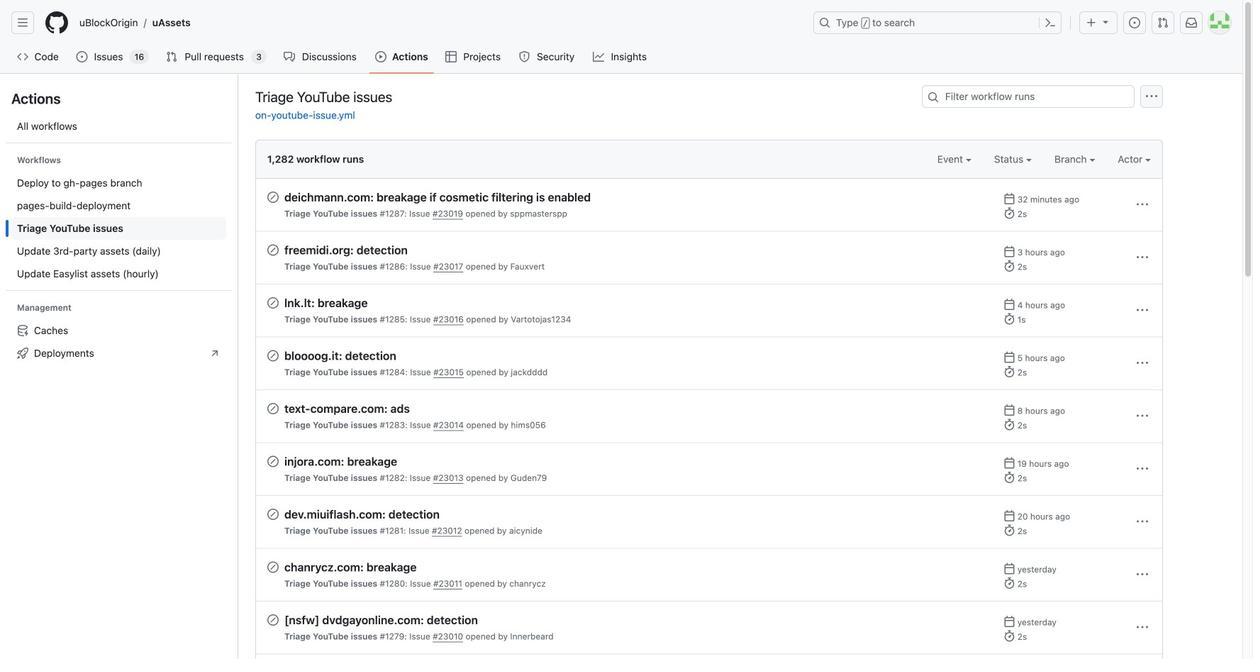 Task type: locate. For each thing, give the bounding box(es) containing it.
search image
[[928, 92, 939, 103]]

run duration image for 8th calendar icon from the bottom of the page
[[1004, 207, 1015, 219]]

3 skipped image from the top
[[267, 350, 279, 361]]

calendar image
[[1004, 563, 1015, 574]]

skipped image
[[267, 244, 279, 256], [267, 561, 279, 573], [267, 614, 279, 626]]

2 skipped image from the top
[[267, 297, 279, 309]]

5 calendar image from the top
[[1004, 404, 1015, 416]]

2 skipped image from the top
[[267, 561, 279, 573]]

0 horizontal spatial git pull request image
[[166, 51, 178, 62]]

show options image
[[1137, 304, 1148, 316], [1137, 357, 1148, 369], [1137, 516, 1148, 527], [1137, 622, 1148, 633]]

8 calendar image from the top
[[1004, 616, 1015, 627]]

6 skipped image from the top
[[267, 509, 279, 520]]

show options image for 8th calendar icon from the bottom of the page
[[1137, 199, 1148, 210]]

notifications image
[[1186, 17, 1197, 28]]

3 run duration image from the top
[[1004, 313, 1015, 325]]

code image
[[17, 51, 28, 62]]

run duration image for 8th calendar icon from the top of the page
[[1004, 630, 1015, 642]]

1 vertical spatial run duration image
[[1004, 472, 1015, 483]]

2 run duration image from the top
[[1004, 472, 1015, 483]]

4 show options image from the top
[[1137, 622, 1148, 633]]

list
[[74, 11, 805, 34], [11, 172, 226, 285], [11, 319, 226, 365]]

5 skipped image from the top
[[267, 456, 279, 467]]

4 run duration image from the top
[[1004, 419, 1015, 430]]

3 show options image from the top
[[1137, 516, 1148, 527]]

0 vertical spatial run duration image
[[1004, 366, 1015, 377]]

git pull request image for issue opened image
[[1158, 17, 1169, 28]]

0 vertical spatial list
[[74, 11, 805, 34]]

run duration image for 4th calendar icon
[[1004, 366, 1015, 377]]

6 run duration image from the top
[[1004, 577, 1015, 589]]

issue opened image
[[1129, 17, 1141, 28]]

run duration image
[[1004, 366, 1015, 377], [1004, 472, 1015, 483], [1004, 630, 1015, 642]]

3 skipped image from the top
[[267, 614, 279, 626]]

run duration image for 3rd calendar icon from the top
[[1004, 313, 1015, 325]]

1 show options image from the top
[[1137, 304, 1148, 316]]

0 vertical spatial skipped image
[[267, 244, 279, 256]]

skipped image for 3rd calendar icon from the top
[[267, 297, 279, 309]]

None search field
[[922, 85, 1135, 108]]

run duration image for fifth calendar icon
[[1004, 419, 1015, 430]]

2 vertical spatial run duration image
[[1004, 630, 1015, 642]]

2 show options image from the top
[[1137, 357, 1148, 369]]

skipped image
[[267, 192, 279, 203], [267, 297, 279, 309], [267, 350, 279, 361], [267, 403, 279, 414], [267, 456, 279, 467], [267, 509, 279, 520]]

run duration image
[[1004, 207, 1015, 219], [1004, 260, 1015, 272], [1004, 313, 1015, 325], [1004, 419, 1015, 430], [1004, 525, 1015, 536], [1004, 577, 1015, 589]]

1 vertical spatial skipped image
[[267, 561, 279, 573]]

3 calendar image from the top
[[1004, 299, 1015, 310]]

1 vertical spatial list
[[11, 172, 226, 285]]

git pull request image
[[1158, 17, 1169, 28], [166, 51, 178, 62]]

run duration image for third calendar icon from the bottom
[[1004, 472, 1015, 483]]

1 skipped image from the top
[[267, 244, 279, 256]]

1 run duration image from the top
[[1004, 207, 1015, 219]]

3 run duration image from the top
[[1004, 630, 1015, 642]]

4 skipped image from the top
[[267, 403, 279, 414]]

1 run duration image from the top
[[1004, 366, 1015, 377]]

skipped image for fifth calendar icon
[[267, 403, 279, 414]]

1 show options image from the top
[[1137, 199, 1148, 210]]

5 run duration image from the top
[[1004, 525, 1015, 536]]

4 show options image from the top
[[1137, 463, 1148, 474]]

show options image for fifth calendar icon
[[1137, 410, 1148, 422]]

5 show options image from the top
[[1137, 569, 1148, 580]]

6 calendar image from the top
[[1004, 457, 1015, 469]]

0 vertical spatial git pull request image
[[1158, 17, 1169, 28]]

show options image
[[1137, 199, 1148, 210], [1137, 252, 1148, 263], [1137, 410, 1148, 422], [1137, 463, 1148, 474], [1137, 569, 1148, 580]]

2 vertical spatial skipped image
[[267, 614, 279, 626]]

2 run duration image from the top
[[1004, 260, 1015, 272]]

shield image
[[519, 51, 530, 62]]

calendar image
[[1004, 193, 1015, 204], [1004, 246, 1015, 257], [1004, 299, 1015, 310], [1004, 351, 1015, 363], [1004, 404, 1015, 416], [1004, 457, 1015, 469], [1004, 510, 1015, 521], [1004, 616, 1015, 627]]

run duration image for calendar image
[[1004, 577, 1015, 589]]

1 vertical spatial git pull request image
[[166, 51, 178, 62]]

1 horizontal spatial git pull request image
[[1158, 17, 1169, 28]]

1 skipped image from the top
[[267, 192, 279, 203]]

3 show options image from the top
[[1137, 410, 1148, 422]]

play image
[[375, 51, 387, 62]]

7 calendar image from the top
[[1004, 510, 1015, 521]]

2 show options image from the top
[[1137, 252, 1148, 263]]



Task type: describe. For each thing, give the bounding box(es) containing it.
show options image for 7th calendar icon from the bottom of the page
[[1137, 252, 1148, 263]]

comment discussion image
[[284, 51, 295, 62]]

command palette image
[[1045, 17, 1056, 28]]

run duration image for seventh calendar icon from the top of the page
[[1004, 525, 1015, 536]]

4 calendar image from the top
[[1004, 351, 1015, 363]]

2 calendar image from the top
[[1004, 246, 1015, 257]]

git pull request image for issue opened icon
[[166, 51, 178, 62]]

skipped image for 4th calendar icon
[[267, 350, 279, 361]]

run duration image for 7th calendar icon from the bottom of the page
[[1004, 260, 1015, 272]]

kebab horizontal image
[[1146, 91, 1158, 102]]

show options image for calendar image
[[1137, 569, 1148, 580]]

2 vertical spatial list
[[11, 319, 226, 365]]

skipped image for 8th calendar icon from the top of the page
[[267, 614, 279, 626]]

skipped image for 8th calendar icon from the bottom of the page
[[267, 192, 279, 203]]

homepage image
[[45, 11, 68, 34]]

skipped image for seventh calendar icon from the top of the page
[[267, 509, 279, 520]]

Filter workflow runs search field
[[922, 85, 1135, 108]]

1 calendar image from the top
[[1004, 193, 1015, 204]]

graph image
[[593, 51, 604, 62]]

skipped image for calendar image
[[267, 561, 279, 573]]

issue opened image
[[76, 51, 88, 62]]

skipped image for 7th calendar icon from the bottom of the page
[[267, 244, 279, 256]]

skipped image for third calendar icon from the bottom
[[267, 456, 279, 467]]

show options image for third calendar icon from the bottom
[[1137, 463, 1148, 474]]

table image
[[445, 51, 457, 62]]

plus image
[[1086, 17, 1097, 28]]

triangle down image
[[1100, 16, 1112, 27]]



Task type: vqa. For each thing, say whether or not it's contained in the screenshot.
2nd Run duration image from the bottom
yes



